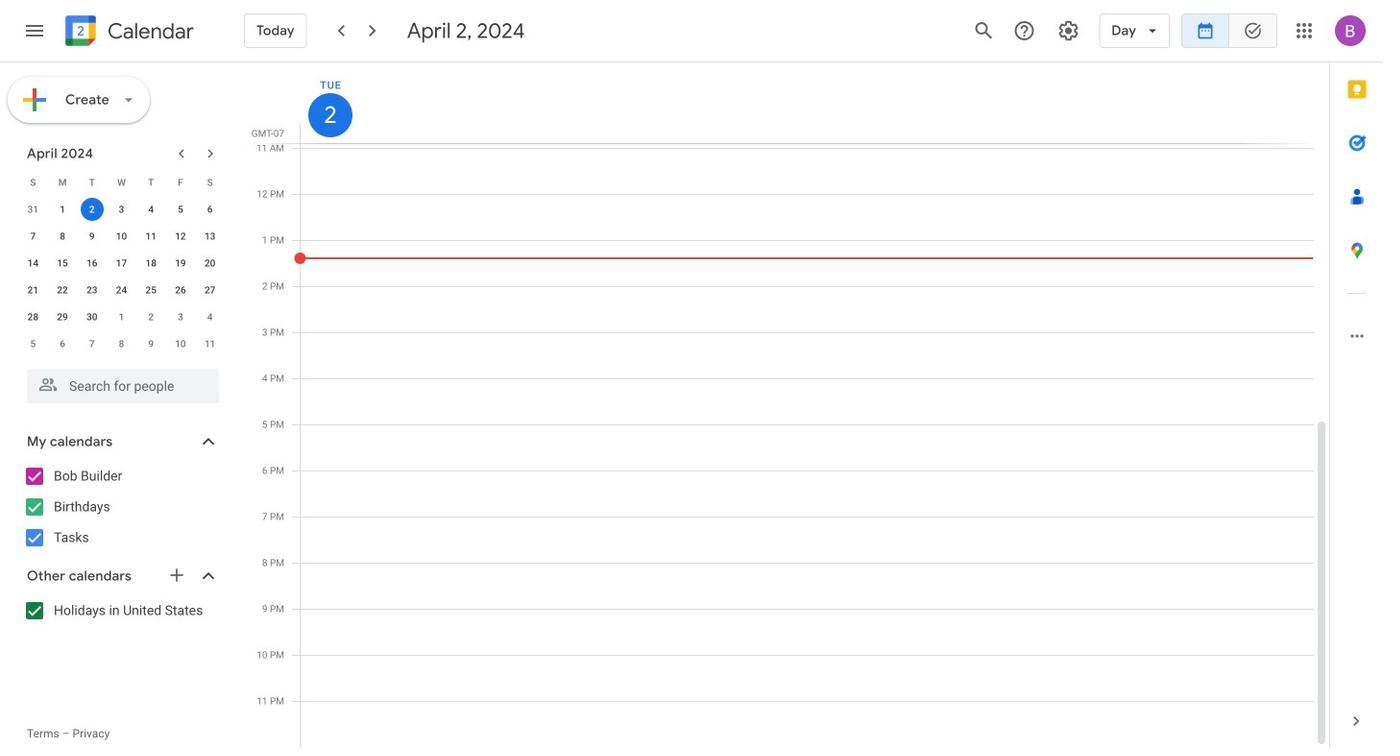 Task type: vqa. For each thing, say whether or not it's contained in the screenshot.
other calendars list on the bottom of the page
no



Task type: describe. For each thing, give the bounding box(es) containing it.
may 11 element
[[199, 332, 222, 355]]

28 element
[[21, 306, 45, 329]]

21 element
[[21, 279, 45, 302]]

9 element
[[80, 225, 104, 248]]

add other calendars image
[[167, 566, 186, 585]]

5 row from the top
[[18, 277, 225, 304]]

3 element
[[110, 198, 133, 221]]

5 element
[[169, 198, 192, 221]]

7 element
[[21, 225, 45, 248]]

27 element
[[199, 279, 222, 302]]

7 row from the top
[[18, 330, 225, 357]]

march 31 element
[[21, 198, 45, 221]]

20 element
[[199, 252, 222, 275]]

main drawer image
[[23, 19, 46, 42]]

13 element
[[199, 225, 222, 248]]

19 element
[[169, 252, 192, 275]]

3 row from the top
[[18, 223, 225, 250]]

29 element
[[51, 306, 74, 329]]

6 element
[[199, 198, 222, 221]]

18 element
[[139, 252, 163, 275]]

tuesday, april 2, today element
[[308, 93, 353, 137]]

Search for people text field
[[38, 369, 208, 403]]



Task type: locate. For each thing, give the bounding box(es) containing it.
may 4 element
[[199, 306, 222, 329]]

6 row from the top
[[18, 304, 225, 330]]

row up the may 8 element
[[18, 304, 225, 330]]

may 2 element
[[139, 306, 163, 329]]

may 10 element
[[169, 332, 192, 355]]

may 9 element
[[139, 332, 163, 355]]

8 element
[[51, 225, 74, 248]]

16 element
[[80, 252, 104, 275]]

1 row from the top
[[18, 169, 225, 196]]

1 element
[[51, 198, 74, 221]]

my calendars list
[[4, 461, 238, 553]]

may 6 element
[[51, 332, 74, 355]]

4 element
[[139, 198, 163, 221]]

26 element
[[169, 279, 192, 302]]

row down "10" element
[[18, 250, 225, 277]]

settings menu image
[[1057, 19, 1080, 42]]

cell
[[77, 196, 107, 223]]

14 element
[[21, 252, 45, 275]]

row up 3 element at the left
[[18, 169, 225, 196]]

april 2024 grid
[[18, 169, 225, 357]]

30 element
[[80, 306, 104, 329]]

column header
[[300, 62, 1314, 143]]

2 row from the top
[[18, 196, 225, 223]]

may 7 element
[[80, 332, 104, 355]]

may 8 element
[[110, 332, 133, 355]]

24 element
[[110, 279, 133, 302]]

tab list
[[1331, 62, 1383, 695]]

may 1 element
[[110, 306, 133, 329]]

calendar element
[[61, 12, 194, 54]]

heading
[[104, 20, 194, 43]]

22 element
[[51, 279, 74, 302]]

grid
[[246, 62, 1330, 748]]

row down may 1 element
[[18, 330, 225, 357]]

15 element
[[51, 252, 74, 275]]

row up 17 element at the top left of the page
[[18, 223, 225, 250]]

row up "10" element
[[18, 196, 225, 223]]

None search field
[[0, 361, 238, 403]]

row
[[18, 169, 225, 196], [18, 196, 225, 223], [18, 223, 225, 250], [18, 250, 225, 277], [18, 277, 225, 304], [18, 304, 225, 330], [18, 330, 225, 357]]

12 element
[[169, 225, 192, 248]]

heading inside calendar element
[[104, 20, 194, 43]]

11 element
[[139, 225, 163, 248]]

row down 17 element at the top left of the page
[[18, 277, 225, 304]]

23 element
[[80, 279, 104, 302]]

10 element
[[110, 225, 133, 248]]

4 row from the top
[[18, 250, 225, 277]]

17 element
[[110, 252, 133, 275]]

25 element
[[139, 279, 163, 302]]

cell inside april 2024 grid
[[77, 196, 107, 223]]

may 3 element
[[169, 306, 192, 329]]

2, today element
[[80, 198, 104, 221]]

row group
[[18, 196, 225, 357]]

may 5 element
[[21, 332, 45, 355]]



